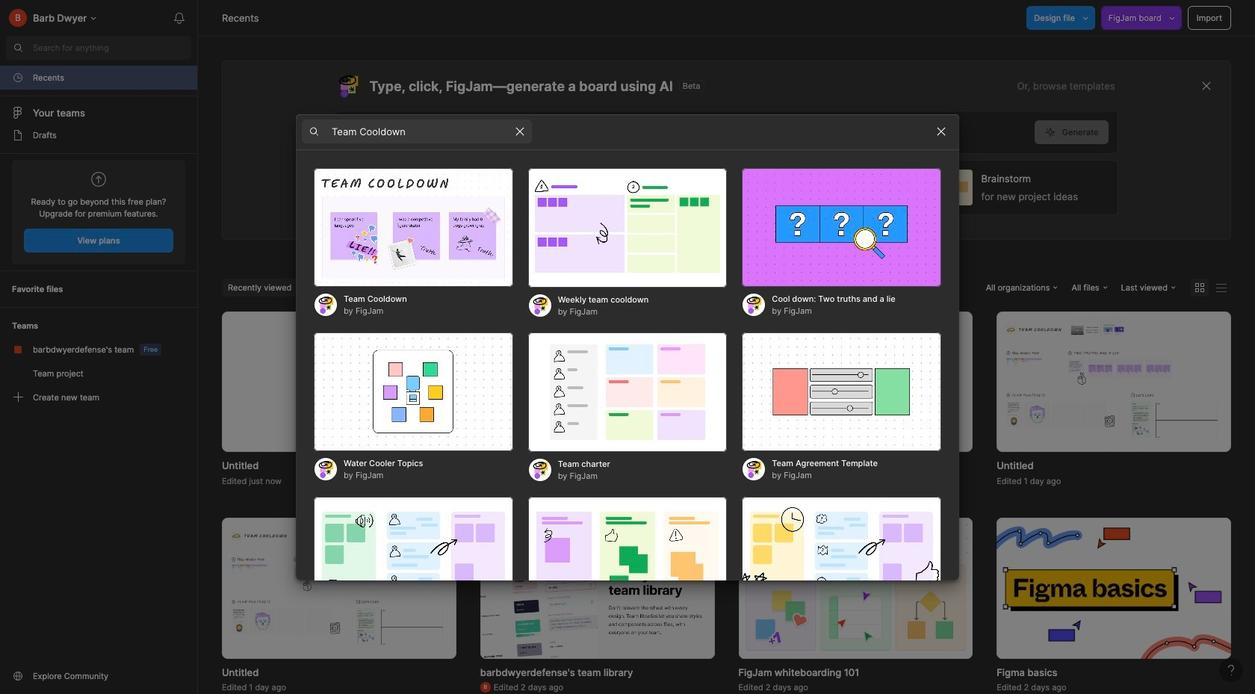 Task type: describe. For each thing, give the bounding box(es) containing it.
weekly team cooldown image
[[528, 168, 727, 287]]

team stand up image
[[528, 497, 727, 616]]

community 16 image
[[12, 670, 24, 682]]

Search templates text field
[[332, 123, 508, 141]]

Ex: A weekly team meeting, starting with an ice breaker field
[[336, 111, 1035, 153]]

bell 32 image
[[167, 6, 191, 30]]

cool down: two truths and a lie image
[[742, 168, 942, 287]]

team charter image
[[528, 332, 727, 452]]

team agreement template image
[[742, 332, 942, 452]]

water cooler topics image
[[314, 332, 513, 452]]

search 32 image
[[6, 36, 30, 60]]



Task type: locate. For each thing, give the bounding box(es) containing it.
Search for anything text field
[[33, 42, 191, 54]]

dialog
[[296, 114, 960, 694]]

team weekly image
[[314, 497, 513, 616]]

recent 16 image
[[12, 72, 24, 84]]

team meeting agenda image
[[742, 497, 942, 616]]

file thumbnail image
[[488, 321, 707, 443], [746, 321, 966, 443], [1005, 321, 1224, 443], [480, 518, 715, 659], [739, 518, 973, 659], [997, 518, 1232, 659], [229, 528, 449, 649]]

page 16 image
[[12, 129, 24, 141]]

team cooldown image
[[314, 168, 513, 287]]



Task type: vqa. For each thing, say whether or not it's contained in the screenshot.
View comments ICON
no



